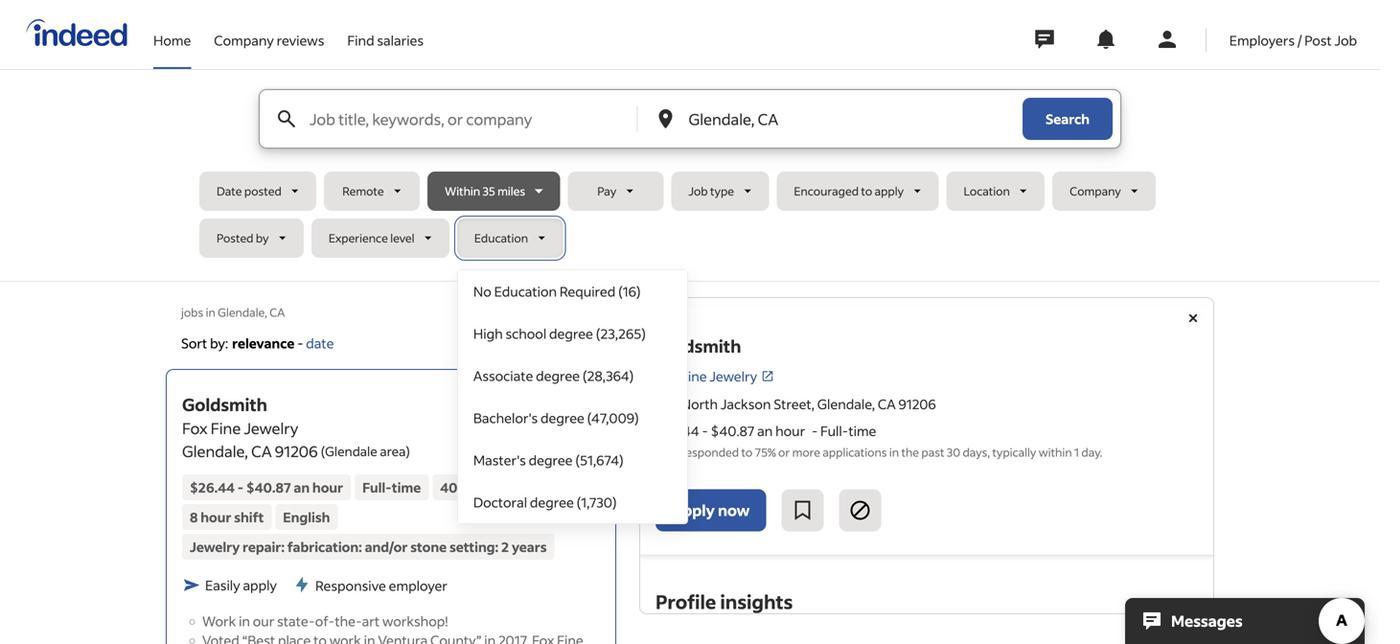Task type: vqa. For each thing, say whether or not it's contained in the screenshot.
$35 corresponding to $24 - $35 an hour
no



Task type: locate. For each thing, give the bounding box(es) containing it.
2 vertical spatial in
[[239, 613, 250, 630]]

2 vertical spatial jewelry
[[190, 538, 240, 555]]

$40.87 up shift
[[246, 479, 291, 496]]

time down )
[[392, 479, 421, 496]]

goldsmith inside goldsmith fox fine jewelry glendale, ca 91206 ( glendale area )
[[182, 393, 267, 415]]

to inside popup button
[[861, 184, 873, 198]]

close job details image
[[1182, 307, 1205, 330]]

applications
[[823, 445, 887, 460]]

8
[[190, 508, 198, 526]]

0 horizontal spatial company
[[214, 32, 274, 49]]

0 horizontal spatial apply
[[243, 577, 277, 594]]

0 horizontal spatial in
[[206, 305, 216, 320]]

now
[[718, 501, 750, 520]]

303
[[656, 395, 679, 413]]

company inside dropdown button
[[1070, 184, 1122, 198]]

company reviews
[[214, 32, 324, 49]]

degree for (51,674)
[[529, 452, 573, 469]]

company reviews link
[[214, 0, 324, 65]]

in
[[206, 305, 216, 320], [890, 445, 899, 460], [239, 613, 250, 630]]

0 horizontal spatial $26.44
[[190, 479, 235, 496]]

(28,364)
[[583, 367, 634, 384]]

an
[[758, 422, 773, 440], [294, 479, 310, 496]]

to left the 75%
[[742, 445, 753, 460]]

jobs left help icon
[[560, 337, 582, 351]]

in for jobs in glendale, ca
[[206, 305, 216, 320]]

to
[[861, 184, 873, 198], [742, 445, 753, 460]]

1 vertical spatial in
[[890, 445, 899, 460]]

full-time
[[363, 479, 421, 496]]

hour for $26.44 - $40.87 an hour
[[312, 479, 343, 496]]

0 vertical spatial $40.87
[[711, 422, 755, 440]]

$26.44 up 8 hour shift
[[190, 479, 235, 496]]

1 horizontal spatial hour
[[312, 479, 343, 496]]

repair:
[[243, 538, 285, 555]]

ca up relevance
[[270, 305, 285, 320]]

jobs up sort
[[181, 305, 203, 320]]

job type
[[689, 184, 734, 198]]

hour inside $26.44 - $40.87 an hour - full-time responded to 75% or more applications in the past 30 days, typically within 1 day.
[[776, 422, 806, 440]]

home link
[[153, 0, 191, 65]]

apply right encouraged
[[875, 184, 904, 198]]

required
[[560, 283, 616, 300]]

0 vertical spatial goldsmith
[[656, 335, 742, 357]]

1 horizontal spatial in
[[239, 613, 250, 630]]

fox up 303
[[656, 368, 678, 385]]

fox down goldsmith button
[[182, 418, 208, 438]]

0 vertical spatial time
[[849, 422, 877, 440]]

miles
[[498, 184, 525, 198]]

2 horizontal spatial in
[[890, 445, 899, 460]]

company for company
[[1070, 184, 1122, 198]]

full- up the applications on the bottom right of the page
[[821, 422, 849, 440]]

employer
[[389, 577, 448, 594]]

0 vertical spatial job
[[1335, 32, 1358, 49]]

1 horizontal spatial jobs
[[560, 337, 582, 351]]

2 horizontal spatial jewelry
[[710, 368, 758, 385]]

ca for 303
[[878, 395, 896, 413]]

by
[[256, 231, 269, 245]]

ca
[[270, 305, 285, 320], [878, 395, 896, 413], [251, 441, 272, 461]]

1 vertical spatial $40.87
[[246, 479, 291, 496]]

0 vertical spatial hour
[[776, 422, 806, 440]]

1 vertical spatial company
[[1070, 184, 1122, 198]]

week
[[525, 479, 559, 496]]

0 vertical spatial company
[[214, 32, 274, 49]]

glendale, up sort by: relevance - date
[[218, 305, 267, 320]]

hour right the 8
[[201, 508, 231, 526]]

91206 left (
[[275, 441, 318, 461]]

time inside $26.44 - $40.87 an hour - full-time responded to 75% or more applications in the past 30 days, typically within 1 day.
[[849, 422, 877, 440]]

work in our state-of-the-art workshop!
[[202, 613, 448, 630]]

0 horizontal spatial job
[[689, 184, 708, 198]]

- up the more
[[812, 422, 818, 440]]

0 horizontal spatial $40.87
[[246, 479, 291, 496]]

fine
[[681, 368, 707, 385], [211, 418, 241, 438]]

jobs
[[181, 305, 203, 320], [560, 337, 582, 351]]

1 vertical spatial goldsmith
[[182, 393, 267, 415]]

0 horizontal spatial hour
[[201, 508, 231, 526]]

0 vertical spatial in
[[206, 305, 216, 320]]

education down within 35 miles dropdown button
[[475, 231, 528, 245]]

company left reviews on the top left
[[214, 32, 274, 49]]

)
[[406, 443, 410, 460]]

fine inside goldsmith fox fine jewelry glendale, ca 91206 ( glendale area )
[[211, 418, 241, 438]]

40 hours per week
[[440, 479, 559, 496]]

$26.44 for $26.44 - $40.87 an hour
[[190, 479, 235, 496]]

1 horizontal spatial job
[[1335, 32, 1358, 49]]

2 vertical spatial hour
[[201, 508, 231, 526]]

menu containing no education required (16)
[[457, 269, 688, 524]]

91206 inside goldsmith fox fine jewelry glendale, ca 91206 ( glendale area )
[[275, 441, 318, 461]]

1 horizontal spatial goldsmith
[[656, 335, 742, 357]]

(47,009)
[[587, 409, 639, 427]]

education inside the education popup button
[[475, 231, 528, 245]]

an up the 75%
[[758, 422, 773, 440]]

associate degree (28,364) link
[[458, 355, 687, 397]]

0 vertical spatial jobs
[[181, 305, 203, 320]]

1 vertical spatial an
[[294, 479, 310, 496]]

glendale, for 303
[[818, 395, 875, 413]]

time up the applications on the bottom right of the page
[[849, 422, 877, 440]]

1 vertical spatial education
[[494, 283, 557, 300]]

0 horizontal spatial to
[[742, 445, 753, 460]]

0 vertical spatial education
[[475, 231, 528, 245]]

goldsmith down by:
[[182, 393, 267, 415]]

1 vertical spatial to
[[742, 445, 753, 460]]

hour down (
[[312, 479, 343, 496]]

to right encouraged
[[861, 184, 873, 198]]

ca up $26.44 - $40.87 an hour
[[251, 441, 272, 461]]

ca inside goldsmith fox fine jewelry glendale, ca 91206 ( glendale area )
[[251, 441, 272, 461]]

1 vertical spatial ca
[[878, 395, 896, 413]]

$26.44 down 303
[[656, 422, 700, 440]]

1 vertical spatial fine
[[211, 418, 241, 438]]

pay button
[[568, 172, 664, 211]]

jobs in glendale, ca
[[181, 305, 285, 320]]

associate
[[474, 367, 533, 384]]

goldsmith button
[[182, 393, 267, 415]]

jewelry down goldsmith button
[[244, 418, 298, 438]]

jewelry down 8 hour shift
[[190, 538, 240, 555]]

reviews
[[277, 32, 324, 49]]

0 vertical spatial glendale,
[[218, 305, 267, 320]]

education up school
[[494, 283, 557, 300]]

$40.87 inside $26.44 - $40.87 an hour - full-time responded to 75% or more applications in the past 30 days, typically within 1 day.
[[711, 422, 755, 440]]

0 vertical spatial $26.44
[[656, 422, 700, 440]]

0 vertical spatial apply
[[875, 184, 904, 198]]

1 horizontal spatial company
[[1070, 184, 1122, 198]]

job left the type on the right
[[689, 184, 708, 198]]

bachelor's
[[474, 409, 538, 427]]

0 vertical spatial 91206
[[899, 395, 936, 413]]

(
[[321, 443, 325, 460]]

0 vertical spatial full-
[[821, 422, 849, 440]]

1 vertical spatial jewelry
[[244, 418, 298, 438]]

None search field
[[199, 89, 1181, 524]]

responded
[[679, 445, 739, 460]]

$26.44 for $26.44 - $40.87 an hour - full-time responded to 75% or more applications in the past 30 days, typically within 1 day.
[[656, 422, 700, 440]]

0 vertical spatial an
[[758, 422, 773, 440]]

sort
[[181, 335, 207, 352]]

1 horizontal spatial $40.87
[[711, 422, 755, 440]]

high school degree (23,265)
[[474, 325, 646, 342]]

goldsmith for goldsmith fox fine jewelry glendale, ca 91206 ( glendale area )
[[182, 393, 267, 415]]

1 horizontal spatial $26.44
[[656, 422, 700, 440]]

menu
[[457, 269, 688, 524]]

0 horizontal spatial time
[[392, 479, 421, 496]]

glendale, inside goldsmith fox fine jewelry glendale, ca 91206 ( glendale area )
[[182, 441, 248, 461]]

0 horizontal spatial fine
[[211, 418, 241, 438]]

full- down area
[[363, 479, 392, 496]]

1 vertical spatial $26.44
[[190, 479, 235, 496]]

doctoral degree (1,730)
[[474, 494, 617, 511]]

posted
[[217, 231, 254, 245]]

date posted button
[[199, 172, 317, 211]]

apply up our
[[243, 577, 277, 594]]

1 vertical spatial fox
[[182, 418, 208, 438]]

notifications unread count 0 image
[[1095, 28, 1118, 51]]

job
[[1335, 32, 1358, 49], [689, 184, 708, 198]]

1 horizontal spatial an
[[758, 422, 773, 440]]

1 vertical spatial 91206
[[275, 441, 318, 461]]

day.
[[1082, 445, 1103, 460]]

1 vertical spatial glendale,
[[818, 395, 875, 413]]

1 horizontal spatial jewelry
[[244, 418, 298, 438]]

2 horizontal spatial hour
[[776, 422, 806, 440]]

1 horizontal spatial to
[[861, 184, 873, 198]]

glendale, down goldsmith button
[[182, 441, 248, 461]]

fine up "north"
[[681, 368, 707, 385]]

typically
[[993, 445, 1037, 460]]

fine down goldsmith button
[[211, 418, 241, 438]]

fox
[[656, 368, 678, 385], [182, 418, 208, 438]]

responsive
[[315, 577, 386, 594]]

1 horizontal spatial full-
[[821, 422, 849, 440]]

$26.44
[[656, 422, 700, 440], [190, 479, 235, 496]]

jewelry up jackson
[[710, 368, 758, 385]]

1 horizontal spatial apply
[[875, 184, 904, 198]]

2 vertical spatial glendale,
[[182, 441, 248, 461]]

0 horizontal spatial full-
[[363, 479, 392, 496]]

in left "the"
[[890, 445, 899, 460]]

91206 up "the"
[[899, 395, 936, 413]]

1 horizontal spatial 91206
[[899, 395, 936, 413]]

degree
[[549, 325, 593, 342], [536, 367, 580, 384], [541, 409, 585, 427], [529, 452, 573, 469], [530, 494, 574, 511]]

0 horizontal spatial fox
[[182, 418, 208, 438]]

master's degree (51,674)
[[474, 452, 624, 469]]

1 horizontal spatial time
[[849, 422, 877, 440]]

$40.87 down jackson
[[711, 422, 755, 440]]

company for company reviews
[[214, 32, 274, 49]]

- up shift
[[238, 479, 244, 496]]

employers
[[1230, 32, 1295, 49]]

full- inside $26.44 - $40.87 an hour - full-time responded to 75% or more applications in the past 30 days, typically within 1 day.
[[821, 422, 849, 440]]

job right post
[[1335, 32, 1358, 49]]

1 horizontal spatial fox
[[656, 368, 678, 385]]

0 horizontal spatial jewelry
[[190, 538, 240, 555]]

responsive employer
[[315, 577, 448, 594]]

in left our
[[239, 613, 250, 630]]

of-
[[315, 613, 335, 630]]

1 vertical spatial hour
[[312, 479, 343, 496]]

job inside job type dropdown button
[[689, 184, 708, 198]]

88,726 jobs
[[522, 337, 582, 351]]

apply now
[[672, 501, 750, 520]]

apply now button
[[656, 490, 766, 532]]

hour up the or
[[776, 422, 806, 440]]

in up by:
[[206, 305, 216, 320]]

goldsmith up fox fine jewelry at the bottom
[[656, 335, 742, 357]]

glendale, up the applications on the bottom right of the page
[[818, 395, 875, 413]]

91206 for 303
[[899, 395, 936, 413]]

degree inside "link"
[[529, 452, 573, 469]]

fox fine jewelry link
[[656, 366, 775, 387]]

date posted
[[217, 184, 282, 198]]

jewelry
[[710, 368, 758, 385], [244, 418, 298, 438], [190, 538, 240, 555]]

company
[[214, 32, 274, 49], [1070, 184, 1122, 198]]

remote button
[[324, 172, 420, 211]]

0 horizontal spatial an
[[294, 479, 310, 496]]

$26.44 inside $26.44 - $40.87 an hour - full-time responded to 75% or more applications in the past 30 days, typically within 1 day.
[[656, 422, 700, 440]]

apply
[[672, 501, 715, 520]]

an up english
[[294, 479, 310, 496]]

company down search button
[[1070, 184, 1122, 198]]

type
[[710, 184, 734, 198]]

ca up $26.44 - $40.87 an hour - full-time responded to 75% or more applications in the past 30 days, typically within 1 day.
[[878, 395, 896, 413]]

0 vertical spatial fox
[[656, 368, 678, 385]]

/
[[1298, 32, 1302, 49]]

state-
[[277, 613, 315, 630]]

fox inside goldsmith fox fine jewelry glendale, ca 91206 ( glendale area )
[[182, 418, 208, 438]]

easily
[[205, 577, 240, 594]]

high school degree (23,265) link
[[458, 313, 687, 355]]

0 horizontal spatial goldsmith
[[182, 393, 267, 415]]

an inside $26.44 - $40.87 an hour - full-time responded to 75% or more applications in the past 30 days, typically within 1 day.
[[758, 422, 773, 440]]

an for $26.44 - $40.87 an hour - full-time responded to 75% or more applications in the past 30 days, typically within 1 day.
[[758, 422, 773, 440]]

messages
[[1172, 611, 1243, 631]]

years
[[512, 538, 547, 555]]

0 vertical spatial to
[[861, 184, 873, 198]]

glendale,
[[218, 305, 267, 320], [818, 395, 875, 413], [182, 441, 248, 461]]

(1,730)
[[577, 494, 617, 511]]

art
[[362, 613, 380, 630]]

$40.87
[[711, 422, 755, 440], [246, 479, 291, 496]]

location button
[[947, 172, 1045, 211]]

1 vertical spatial job
[[689, 184, 708, 198]]

full-
[[821, 422, 849, 440], [363, 479, 392, 496]]

1 horizontal spatial fine
[[681, 368, 707, 385]]

0 horizontal spatial jobs
[[181, 305, 203, 320]]

2 vertical spatial ca
[[251, 441, 272, 461]]

0 horizontal spatial 91206
[[275, 441, 318, 461]]



Task type: describe. For each thing, give the bounding box(es) containing it.
$26.44 - $40.87 an hour
[[190, 479, 343, 496]]

goldsmith fox fine jewelry glendale, ca 91206 ( glendale area )
[[182, 393, 410, 461]]

save this job image
[[791, 499, 814, 522]]

1 vertical spatial time
[[392, 479, 421, 496]]

1 vertical spatial full-
[[363, 479, 392, 496]]

40
[[440, 479, 458, 496]]

education inside no education required (16) link
[[494, 283, 557, 300]]

$26.44 - $40.87 an hour - full-time responded to 75% or more applications in the past 30 days, typically within 1 day.
[[656, 422, 1103, 460]]

north
[[682, 395, 718, 413]]

job inside employers / post job link
[[1335, 32, 1358, 49]]

- up responded at the bottom of page
[[702, 422, 708, 440]]

35
[[483, 184, 495, 198]]

within
[[1039, 445, 1072, 460]]

within 35 miles
[[445, 184, 525, 198]]

find
[[347, 32, 375, 49]]

degree for (47,009)
[[541, 409, 585, 427]]

encouraged to apply button
[[777, 172, 939, 211]]

past
[[922, 445, 945, 460]]

not interested image
[[849, 499, 872, 522]]

$40.87 for $26.44 - $40.87 an hour
[[246, 479, 291, 496]]

messages button
[[1126, 598, 1365, 644]]

education button
[[457, 219, 563, 258]]

relevance
[[232, 335, 295, 352]]

none search field containing search
[[199, 89, 1181, 524]]

no education required (16) link
[[458, 270, 687, 313]]

date
[[306, 335, 334, 352]]

remote
[[343, 184, 384, 198]]

0 vertical spatial jewelry
[[710, 368, 758, 385]]

0 vertical spatial fine
[[681, 368, 707, 385]]

goldsmith for goldsmith
[[656, 335, 742, 357]]

ca for goldsmith
[[251, 441, 272, 461]]

glendale, for goldsmith
[[182, 441, 248, 461]]

0 vertical spatial ca
[[270, 305, 285, 320]]

(23,265)
[[596, 325, 646, 342]]

doctoral degree (1,730) link
[[458, 481, 687, 524]]

account image
[[1156, 28, 1179, 51]]

hours
[[460, 479, 498, 496]]

30
[[947, 445, 961, 460]]

master's degree (51,674) link
[[458, 439, 687, 481]]

home
[[153, 32, 191, 49]]

employers / post job link
[[1230, 0, 1358, 65]]

messages unread count 0 image
[[1032, 20, 1057, 58]]

menu inside search field
[[457, 269, 688, 524]]

goldsmith group
[[565, 379, 607, 421]]

within
[[445, 184, 480, 198]]

glendale
[[325, 443, 377, 460]]

within 35 miles button
[[428, 172, 560, 211]]

easily apply
[[205, 577, 277, 594]]

jewelry inside goldsmith fox fine jewelry glendale, ca 91206 ( glendale area )
[[244, 418, 298, 438]]

find salaries link
[[347, 0, 424, 65]]

88,726
[[522, 337, 557, 351]]

the-
[[335, 613, 362, 630]]

location
[[964, 184, 1010, 198]]

salaries
[[377, 32, 424, 49]]

no
[[474, 283, 492, 300]]

1 vertical spatial apply
[[243, 577, 277, 594]]

search button
[[1023, 98, 1113, 140]]

fabrication:
[[287, 538, 362, 555]]

setting:
[[450, 538, 499, 555]]

experience
[[329, 231, 388, 245]]

date
[[217, 184, 242, 198]]

associate degree (28,364)
[[474, 367, 634, 384]]

post
[[1305, 32, 1332, 49]]

an for $26.44 - $40.87 an hour
[[294, 479, 310, 496]]

91206 for goldsmith
[[275, 441, 318, 461]]

degree for (1,730)
[[530, 494, 574, 511]]

fox fine jewelry
[[656, 368, 758, 385]]

2
[[501, 538, 509, 555]]

company button
[[1053, 172, 1156, 211]]

posted by button
[[199, 219, 304, 258]]

degree for (28,364)
[[536, 367, 580, 384]]

profile insights
[[656, 589, 793, 614]]

in inside $26.44 - $40.87 an hour - full-time responded to 75% or more applications in the past 30 days, typically within 1 day.
[[890, 445, 899, 460]]

date link
[[306, 335, 334, 352]]

shift
[[234, 508, 264, 526]]

(51,674)
[[576, 452, 624, 469]]

experience level
[[329, 231, 415, 245]]

1 vertical spatial jobs
[[560, 337, 582, 351]]

$40.87 for $26.44 - $40.87 an hour - full-time responded to 75% or more applications in the past 30 days, typically within 1 day.
[[711, 422, 755, 440]]

to inside $26.44 - $40.87 an hour - full-time responded to 75% or more applications in the past 30 days, typically within 1 day.
[[742, 445, 753, 460]]

Edit location text field
[[685, 90, 985, 148]]

search
[[1046, 110, 1090, 128]]

search: Job title, keywords, or company text field
[[306, 90, 636, 148]]

303 north jackson street, glendale, ca 91206
[[656, 395, 936, 413]]

- left date link
[[297, 335, 303, 352]]

75%
[[755, 445, 776, 460]]

workshop!
[[382, 613, 448, 630]]

(16)
[[618, 283, 641, 300]]

insights
[[720, 589, 793, 614]]

apply inside popup button
[[875, 184, 904, 198]]

profile
[[656, 589, 717, 614]]

find salaries
[[347, 32, 424, 49]]

per
[[500, 479, 522, 496]]

1
[[1075, 445, 1080, 460]]

school
[[506, 325, 547, 342]]

8 hour shift
[[190, 508, 264, 526]]

doctoral
[[474, 494, 527, 511]]

our
[[253, 613, 275, 630]]

area
[[380, 443, 406, 460]]

job type button
[[672, 172, 769, 211]]

encouraged
[[794, 184, 859, 198]]

days,
[[963, 445, 990, 460]]

pay
[[598, 184, 617, 198]]

hour for $26.44 - $40.87 an hour - full-time responded to 75% or more applications in the past 30 days, typically within 1 day.
[[776, 422, 806, 440]]

in for work in our state-of-the-art workshop!
[[239, 613, 250, 630]]

and/or
[[365, 538, 408, 555]]

sort by: relevance - date
[[181, 335, 334, 352]]

help icon image
[[586, 337, 601, 352]]

work
[[202, 613, 236, 630]]

master's
[[474, 452, 526, 469]]



